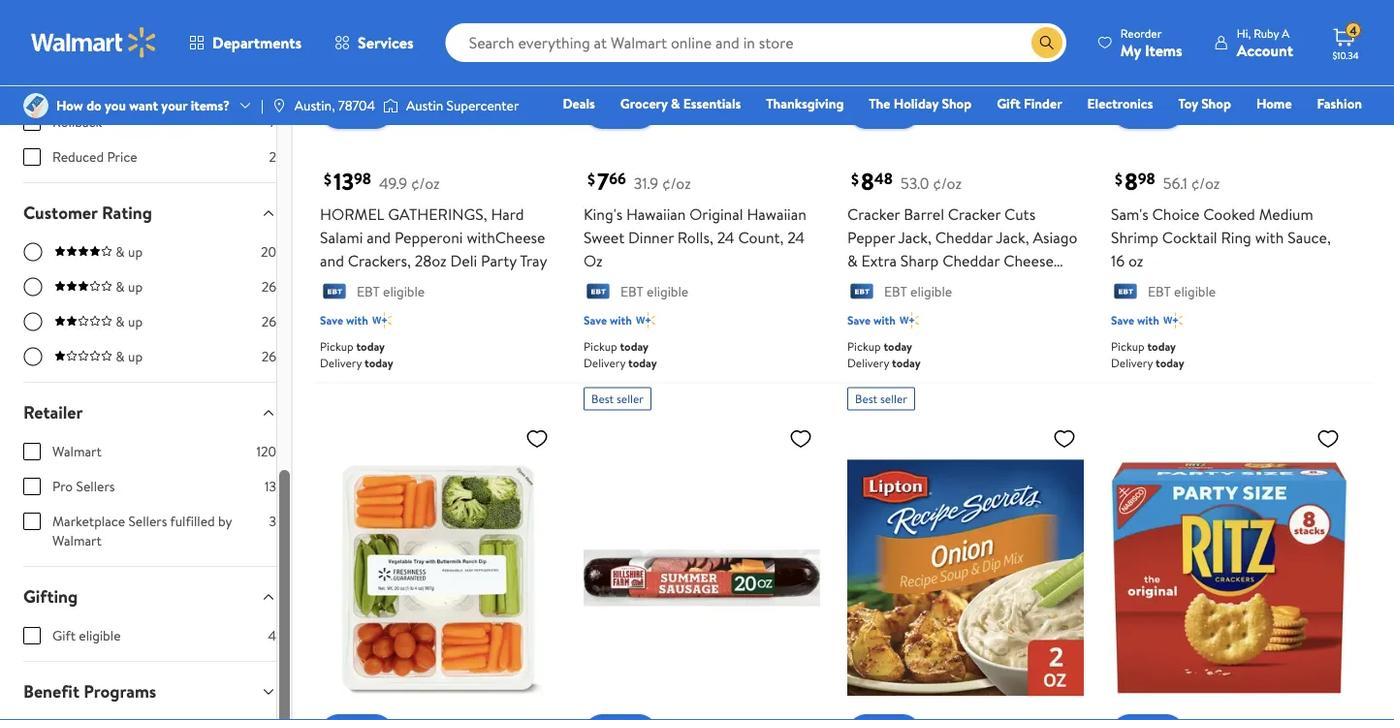 Task type: describe. For each thing, give the bounding box(es) containing it.
benefit programs button
[[8, 663, 292, 720]]

best seller for hillshire farm hardwood smoked summer sausage, 20 oz image
[[591, 391, 644, 407]]

add to cart image for $ 8 98 56.1 ¢/oz sam's choice cooked medium shrimp cocktail ring with sauce, 16 oz
[[1119, 98, 1142, 121]]

seller for hillshire farm hardwood smoked summer sausage, 20 oz image
[[617, 391, 644, 407]]

¢/oz for $ 8 98 56.1 ¢/oz sam's choice cooked medium shrimp cocktail ring with sauce, 16 oz
[[1191, 173, 1220, 194]]

1 out of 5 stars and up, 26 items radio
[[23, 348, 43, 367]]

grocery & essentials
[[620, 94, 741, 113]]

hard
[[491, 204, 524, 225]]

add to cart image for $ 13 98 49.9 ¢/oz hormel gatherings, hard salami and pepperoni withcheese and crackers,  28oz deli party tray
[[328, 98, 351, 121]]

eligible for $ 8 48 53.0 ¢/oz cracker barrel cracker cuts pepper jack, cheddar jack, asiago & extra sharp cheddar cheese slice variety pack, 48 ct tray
[[911, 282, 952, 301]]

pickup for $ 13 98 49.9 ¢/oz hormel gatherings, hard salami and pepperoni withcheese and crackers,  28oz deli party tray
[[320, 338, 353, 354]]

¢/oz for $ 7 66 31.9 ¢/oz king's hawaiian original hawaiian sweet dinner rolls, 24 count, 24 oz
[[662, 173, 691, 194]]

4 out of 5 stars and up, 20 items radio
[[23, 243, 43, 262]]

delivery for $ 13 98 49.9 ¢/oz hormel gatherings, hard salami and pepperoni withcheese and crackers,  28oz deli party tray
[[320, 354, 362, 371]]

home link
[[1248, 93, 1301, 114]]

 image for austin, 78704
[[271, 98, 287, 113]]

add button for $ 7 66 31.9 ¢/oz king's hawaiian original hawaiian sweet dinner rolls, 24 count, 24 oz
[[584, 90, 658, 129]]

asiago
[[1033, 227, 1078, 248]]

ebt eligible for $ 8 98 56.1 ¢/oz sam's choice cooked medium shrimp cocktail ring with sauce, 16 oz
[[1148, 282, 1216, 301]]

with for $ 7 66 31.9 ¢/oz king's hawaiian original hawaiian sweet dinner rolls, 24 count, 24 oz
[[610, 312, 632, 329]]

gift for gift eligible
[[52, 627, 76, 646]]

2
[[269, 148, 276, 167]]

pepper
[[847, 227, 895, 248]]

$ 13 98 49.9 ¢/oz hormel gatherings, hard salami and pepperoni withcheese and crackers,  28oz deli party tray
[[320, 165, 547, 272]]

0 horizontal spatial and
[[320, 250, 344, 272]]

reorder
[[1121, 25, 1162, 41]]

26 for 2 out of 5 stars and up, 26 items option
[[261, 313, 276, 332]]

add to cart image
[[591, 98, 615, 121]]

reduced price
[[52, 148, 137, 167]]

save with for $ 8 98 56.1 ¢/oz sam's choice cooked medium shrimp cocktail ring with sauce, 16 oz
[[1111, 312, 1160, 329]]

austin supercenter
[[406, 96, 519, 115]]

add for $ 13 98 49.9 ¢/oz hormel gatherings, hard salami and pepperoni withcheese and crackers,  28oz deli party tray
[[351, 99, 379, 120]]

save with for $ 13 98 49.9 ¢/oz hormel gatherings, hard salami and pepperoni withcheese and crackers,  28oz deli party tray
[[320, 312, 368, 329]]

eligible for $ 8 98 56.1 ¢/oz sam's choice cooked medium shrimp cocktail ring with sauce, 16 oz
[[1174, 282, 1216, 301]]

austin, 78704
[[295, 96, 375, 115]]

austin,
[[295, 96, 335, 115]]

delivery for $ 7 66 31.9 ¢/oz king's hawaiian original hawaiian sweet dinner rolls, 24 count, 24 oz
[[584, 354, 626, 371]]

benefit programs
[[23, 680, 156, 704]]

56.1
[[1163, 173, 1188, 194]]

gifting button
[[8, 568, 292, 627]]

king's hawaiian original hawaiian sweet dinner rolls, 24 count, 24 oz image
[[584, 0, 820, 113]]

services
[[358, 32, 414, 53]]

1 24 from the left
[[717, 227, 735, 248]]

up for "3 out of 5 stars and up, 26 items" radio
[[128, 278, 143, 297]]

save for $ 7 66 31.9 ¢/oz king's hawaiian original hawaiian sweet dinner rolls, 24 count, 24 oz
[[584, 312, 607, 329]]

add to favorites list, freshness guaranteed vegetable tray with buttermilk ranch dip, 20 oz image
[[526, 426, 549, 450]]

sellers for pro
[[76, 478, 115, 496]]

customer rating tab
[[8, 184, 292, 243]]

services button
[[318, 19, 430, 66]]

sellers for marketplace
[[128, 512, 167, 531]]

debit
[[1246, 121, 1279, 140]]

gift finder
[[997, 94, 1062, 113]]

programs
[[84, 680, 156, 704]]

$10.34
[[1333, 48, 1359, 62]]

pickup today delivery today for $ 8 48 53.0 ¢/oz cracker barrel cracker cuts pepper jack, cheddar jack, asiago & extra sharp cheddar cheese slice variety pack, 48 ct tray
[[847, 338, 921, 371]]

hormel gatherings, hard salami and pepperoni withcheese and crackers,  28oz deli party tray image
[[320, 0, 557, 113]]

essentials
[[683, 94, 741, 113]]

the holiday shop
[[869, 94, 972, 113]]

& up for 4 out of 5 stars and up, 20 items option
[[116, 243, 143, 262]]

8 for $ 8 48 53.0 ¢/oz cracker barrel cracker cuts pepper jack, cheddar jack, asiago & extra sharp cheddar cheese slice variety pack, 48 ct tray
[[861, 165, 874, 197]]

registry
[[1139, 121, 1189, 140]]

departments
[[212, 32, 302, 53]]

ritz original crackers, party size, 27.4 oz image
[[1111, 418, 1348, 720]]

austin
[[406, 96, 443, 115]]

20
[[261, 243, 276, 262]]

with for $ 8 48 53.0 ¢/oz cracker barrel cracker cuts pepper jack, cheddar jack, asiago & extra sharp cheddar cheese slice variety pack, 48 ct tray
[[874, 312, 896, 329]]

¢/oz for $ 8 48 53.0 ¢/oz cracker barrel cracker cuts pepper jack, cheddar jack, asiago & extra sharp cheddar cheese slice variety pack, 48 ct tray
[[933, 173, 962, 194]]

$ for $ 13 98 49.9 ¢/oz hormel gatherings, hard salami and pepperoni withcheese and crackers,  28oz deli party tray
[[324, 168, 332, 190]]

delivery for $ 8 98 56.1 ¢/oz sam's choice cooked medium shrimp cocktail ring with sauce, 16 oz
[[1111, 354, 1153, 371]]

count,
[[738, 227, 784, 248]]

one debit
[[1214, 121, 1279, 140]]

ring
[[1221, 227, 1252, 248]]

2 hawaiian from the left
[[747, 204, 807, 225]]

grocery
[[620, 94, 668, 113]]

cocktail
[[1162, 227, 1218, 248]]

ebt image for 8
[[847, 283, 877, 303]]

original
[[690, 204, 743, 225]]

pickup today delivery today for $ 7 66 31.9 ¢/oz king's hawaiian original hawaiian sweet dinner rolls, 24 count, 24 oz
[[584, 338, 657, 371]]

freshness guaranteed vegetable tray with buttermilk ranch dip, 20 oz image
[[320, 418, 557, 720]]

add for $ 8 98 56.1 ¢/oz sam's choice cooked medium shrimp cocktail ring with sauce, 16 oz
[[1142, 99, 1170, 120]]

oz
[[584, 250, 603, 272]]

2 jack, from the left
[[996, 227, 1029, 248]]

items
[[1145, 39, 1183, 61]]

fashion link
[[1309, 93, 1371, 114]]

crackers,
[[348, 250, 411, 272]]

hi, ruby a account
[[1237, 25, 1294, 61]]

tray inside $ 13 98 49.9 ¢/oz hormel gatherings, hard salami and pepperoni withcheese and crackers,  28oz deli party tray
[[520, 250, 547, 272]]

customer rating option group
[[23, 243, 276, 383]]

1 jack, from the left
[[898, 227, 932, 248]]

ebt image for 8
[[1111, 283, 1140, 303]]

66
[[609, 168, 626, 189]]

add to favorites list, hillshire farm hardwood smoked summer sausage, 20 oz image
[[789, 426, 813, 450]]

98 for 8
[[1138, 168, 1156, 189]]

finder
[[1024, 94, 1062, 113]]

want
[[129, 96, 158, 115]]

one
[[1214, 121, 1243, 140]]

ct
[[995, 273, 1008, 295]]

toy shop link
[[1170, 93, 1240, 114]]

$ 8 48 53.0 ¢/oz cracker barrel cracker cuts pepper jack, cheddar jack, asiago & extra sharp cheddar cheese slice variety pack, 48 ct tray
[[847, 165, 1078, 295]]

1 horizontal spatial 48
[[973, 273, 991, 295]]

$ 7 66 31.9 ¢/oz king's hawaiian original hawaiian sweet dinner rolls, 24 count, 24 oz
[[584, 165, 807, 272]]

price
[[107, 148, 137, 167]]

items?
[[191, 96, 230, 115]]

up for 1 out of 5 stars and up, 26 items radio
[[128, 348, 143, 367]]

3
[[269, 512, 276, 531]]

with for $ 8 98 56.1 ¢/oz sam's choice cooked medium shrimp cocktail ring with sauce, 16 oz
[[1137, 312, 1160, 329]]

 image for austin supercenter
[[383, 96, 398, 115]]

ebt for $ 7 66 31.9 ¢/oz king's hawaiian original hawaiian sweet dinner rolls, 24 count, 24 oz
[[621, 282, 644, 301]]

$ for $ 8 98 56.1 ¢/oz sam's choice cooked medium shrimp cocktail ring with sauce, 16 oz
[[1115, 168, 1123, 190]]

with for $ 13 98 49.9 ¢/oz hormel gatherings, hard salami and pepperoni withcheese and crackers,  28oz deli party tray
[[346, 312, 368, 329]]

hi,
[[1237, 25, 1251, 41]]

retailer button
[[8, 383, 292, 443]]

98 for 13
[[354, 168, 371, 189]]

|
[[261, 96, 264, 115]]

ebt eligible for $ 8 48 53.0 ¢/oz cracker barrel cracker cuts pepper jack, cheddar jack, asiago & extra sharp cheddar cheese slice variety pack, 48 ct tray
[[884, 282, 952, 301]]

cuts
[[1005, 204, 1036, 225]]

sauce,
[[1288, 227, 1331, 248]]

save for $ 13 98 49.9 ¢/oz hormel gatherings, hard salami and pepperoni withcheese and crackers,  28oz deli party tray
[[320, 312, 343, 329]]

28oz
[[415, 250, 447, 272]]

1 shop from the left
[[942, 94, 972, 113]]

sharp
[[901, 250, 939, 272]]

delivery for $ 8 48 53.0 ¢/oz cracker barrel cracker cuts pepper jack, cheddar jack, asiago & extra sharp cheddar cheese slice variety pack, 48 ct tray
[[847, 354, 889, 371]]

7 inside $ 7 66 31.9 ¢/oz king's hawaiian original hawaiian sweet dinner rolls, 24 count, 24 oz
[[597, 165, 609, 197]]

variety
[[882, 273, 930, 295]]

& for "3 out of 5 stars and up, 26 items" radio
[[116, 278, 125, 297]]

3 out of 5 stars and up, 26 items radio
[[23, 278, 43, 297]]

0 vertical spatial 4
[[1350, 22, 1357, 38]]

& up for "3 out of 5 stars and up, 26 items" radio
[[116, 278, 143, 297]]

rating
[[102, 201, 152, 225]]

add to cart image for $ 8 48 53.0 ¢/oz cracker barrel cracker cuts pepper jack, cheddar jack, asiago & extra sharp cheddar cheese slice variety pack, 48 ct tray
[[855, 98, 879, 121]]

cooked
[[1204, 204, 1256, 225]]

$ for $ 7 66 31.9 ¢/oz king's hawaiian original hawaiian sweet dinner rolls, 24 count, 24 oz
[[588, 168, 595, 190]]

oz
[[1129, 250, 1144, 272]]

add for $ 7 66 31.9 ¢/oz king's hawaiian original hawaiian sweet dinner rolls, 24 count, 24 oz
[[615, 99, 642, 120]]

party
[[481, 250, 517, 272]]

120
[[256, 443, 276, 462]]

sam's
[[1111, 204, 1149, 225]]

fashion
[[1317, 94, 1362, 113]]

how do you want your items?
[[56, 96, 230, 115]]

save with for $ 7 66 31.9 ¢/oz king's hawaiian original hawaiian sweet dinner rolls, 24 count, 24 oz
[[584, 312, 632, 329]]

fulfilled
[[170, 512, 215, 531]]

reorder my items
[[1121, 25, 1183, 61]]

electronics
[[1088, 94, 1153, 113]]

extra
[[862, 250, 897, 272]]

hillshire farm hardwood smoked summer sausage, 20 oz image
[[584, 418, 820, 720]]

ebt eligible for $ 7 66 31.9 ¢/oz king's hawaiian original hawaiian sweet dinner rolls, 24 count, 24 oz
[[621, 282, 689, 301]]

holiday
[[894, 94, 939, 113]]

ebt eligible for $ 13 98 49.9 ¢/oz hormel gatherings, hard salami and pepperoni withcheese and crackers,  28oz deli party tray
[[357, 282, 425, 301]]



Task type: locate. For each thing, give the bounding box(es) containing it.
$ up sam's
[[1115, 168, 1123, 190]]

your
[[161, 96, 187, 115]]

add button for $ 8 98 56.1 ¢/oz sam's choice cooked medium shrimp cocktail ring with sauce, 16 oz
[[1111, 90, 1185, 129]]

ebt image down "crackers,"
[[320, 283, 349, 303]]

eligible down "crackers,"
[[383, 282, 425, 301]]

0 vertical spatial gift
[[997, 94, 1021, 113]]

pickup today delivery today
[[320, 338, 393, 371], [584, 338, 657, 371], [847, 338, 921, 371], [1111, 338, 1185, 371]]

1 vertical spatial 7
[[597, 165, 609, 197]]

cheddar down barrel
[[935, 227, 993, 248]]

tray inside $ 8 48 53.0 ¢/oz cracker barrel cracker cuts pepper jack, cheddar jack, asiago & extra sharp cheddar cheese slice variety pack, 48 ct tray
[[1012, 273, 1039, 295]]

0 vertical spatial and
[[367, 227, 391, 248]]

¢/oz
[[411, 173, 440, 194], [662, 173, 691, 194], [933, 173, 962, 194], [1191, 173, 1220, 194]]

4 pickup today delivery today from the left
[[1111, 338, 1185, 371]]

2 best seller from the left
[[855, 391, 907, 407]]

deli
[[450, 250, 477, 272]]

2 26 from the top
[[261, 313, 276, 332]]

by
[[218, 512, 232, 531]]

add button
[[320, 90, 394, 129], [584, 90, 658, 129], [847, 90, 922, 129], [1111, 90, 1185, 129]]

registry link
[[1130, 120, 1197, 141]]

2 vertical spatial 26
[[261, 348, 276, 367]]

7 right |
[[270, 113, 276, 132]]

2 add from the left
[[615, 99, 642, 120]]

Walmart Site-Wide search field
[[446, 23, 1066, 62]]

98 inside $ 8 98 56.1 ¢/oz sam's choice cooked medium shrimp cocktail ring with sauce, 16 oz
[[1138, 168, 1156, 189]]

save for $ 8 48 53.0 ¢/oz cracker barrel cracker cuts pepper jack, cheddar jack, asiago & extra sharp cheddar cheese slice variety pack, 48 ct tray
[[847, 312, 871, 329]]

1 horizontal spatial 7
[[597, 165, 609, 197]]

sellers right pro
[[76, 478, 115, 496]]

retailer group
[[23, 443, 276, 567]]

48
[[874, 168, 893, 189], [973, 273, 991, 295]]

4 pickup from the left
[[1111, 338, 1145, 354]]

the holiday shop link
[[860, 93, 980, 114]]

0 horizontal spatial  image
[[271, 98, 287, 113]]

tray right party
[[520, 250, 547, 272]]

ruby
[[1254, 25, 1279, 41]]

walmart image
[[31, 27, 157, 58]]

1 ebt image from the left
[[320, 283, 349, 303]]

ebt
[[357, 282, 380, 301], [621, 282, 644, 301], [884, 282, 907, 301], [1148, 282, 1171, 301]]

add right deals link
[[615, 99, 642, 120]]

& for 1 out of 5 stars and up, 26 items radio
[[116, 348, 125, 367]]

2 pickup today delivery today from the left
[[584, 338, 657, 371]]

ebt eligible down sharp
[[884, 282, 952, 301]]

1 horizontal spatial ebt image
[[847, 283, 877, 303]]

walmart down "marketplace" at left bottom
[[52, 532, 102, 551]]

& up
[[116, 243, 143, 262], [116, 278, 143, 297], [116, 313, 143, 332], [116, 348, 143, 367]]

pickup down oz on the left
[[584, 338, 617, 354]]

4 save with from the left
[[1111, 312, 1160, 329]]

49.9
[[379, 173, 407, 194]]

walmart plus image
[[636, 311, 655, 330], [1163, 311, 1183, 330]]

None checkbox
[[23, 114, 41, 131], [23, 444, 41, 461], [23, 479, 41, 496], [23, 513, 41, 531], [23, 628, 41, 645], [23, 114, 41, 131], [23, 444, 41, 461], [23, 479, 41, 496], [23, 513, 41, 531], [23, 628, 41, 645]]

3 ebt eligible from the left
[[884, 282, 952, 301]]

ebt image for 7
[[584, 283, 613, 303]]

do
[[86, 96, 102, 115]]

hawaiian up count,
[[747, 204, 807, 225]]

0 vertical spatial cheddar
[[935, 227, 993, 248]]

eligible for $ 7 66 31.9 ¢/oz king's hawaiian original hawaiian sweet dinner rolls, 24 count, 24 oz
[[647, 282, 689, 301]]

save down "slice"
[[847, 312, 871, 329]]

$ inside $ 8 48 53.0 ¢/oz cracker barrel cracker cuts pepper jack, cheddar jack, asiago & extra sharp cheddar cheese slice variety pack, 48 ct tray
[[851, 168, 859, 190]]

tray down cheese
[[1012, 273, 1039, 295]]

dinner
[[628, 227, 674, 248]]

benefit programs tab
[[8, 663, 292, 720]]

shrimp
[[1111, 227, 1159, 248]]

3 up from the top
[[128, 313, 143, 332]]

2 ebt eligible from the left
[[621, 282, 689, 301]]

3 add from the left
[[879, 99, 906, 120]]

add for $ 8 48 53.0 ¢/oz cracker barrel cracker cuts pepper jack, cheddar jack, asiago & extra sharp cheddar cheese slice variety pack, 48 ct tray
[[879, 99, 906, 120]]

0 horizontal spatial gift
[[52, 627, 76, 646]]

4 add from the left
[[1142, 99, 1170, 120]]

4 ¢/oz from the left
[[1191, 173, 1220, 194]]

7 up king's
[[597, 165, 609, 197]]

jack, down the cuts
[[996, 227, 1029, 248]]

shop right the toy
[[1202, 94, 1231, 113]]

walmart plus image down "crackers,"
[[372, 311, 392, 330]]

0 horizontal spatial best
[[591, 391, 614, 407]]

pickup down "slice"
[[847, 338, 881, 354]]

a
[[1282, 25, 1290, 41]]

1 walmart plus image from the left
[[372, 311, 392, 330]]

$ for $ 8 48 53.0 ¢/oz cracker barrel cracker cuts pepper jack, cheddar jack, asiago & extra sharp cheddar cheese slice variety pack, 48 ct tray
[[851, 168, 859, 190]]

0 horizontal spatial 8
[[861, 165, 874, 197]]

0 horizontal spatial tray
[[520, 250, 547, 272]]

1 vertical spatial sellers
[[128, 512, 167, 531]]

0 horizontal spatial ebt image
[[320, 283, 349, 303]]

48 left ct
[[973, 273, 991, 295]]

3 add button from the left
[[847, 90, 922, 129]]

0 horizontal spatial 24
[[717, 227, 735, 248]]

you
[[105, 96, 126, 115]]

pickup for $ 7 66 31.9 ¢/oz king's hawaiian original hawaiian sweet dinner rolls, 24 count, 24 oz
[[584, 338, 617, 354]]

1 best seller from the left
[[591, 391, 644, 407]]

98 left '56.1'
[[1138, 168, 1156, 189]]

sam's choice cooked medium shrimp cocktail ring with sauce, 16 oz image
[[1111, 0, 1348, 113]]

deals
[[563, 94, 595, 113]]

1 vertical spatial tray
[[1012, 273, 1039, 295]]

pickup today delivery today for $ 8 98 56.1 ¢/oz sam's choice cooked medium shrimp cocktail ring with sauce, 16 oz
[[1111, 338, 1185, 371]]

ebt eligible down "crackers,"
[[357, 282, 425, 301]]

pro
[[52, 478, 73, 496]]

with down medium in the top right of the page
[[1255, 227, 1284, 248]]

gifting tab
[[8, 568, 292, 627]]

None checkbox
[[23, 149, 41, 166]]

walmart inside marketplace sellers fulfilled by walmart
[[52, 532, 102, 551]]

account
[[1237, 39, 1294, 61]]

gifting
[[23, 585, 78, 609]]

none checkbox inside special offers group
[[23, 149, 41, 166]]

up for 2 out of 5 stars and up, 26 items option
[[128, 313, 143, 332]]

¢/oz inside $ 8 98 56.1 ¢/oz sam's choice cooked medium shrimp cocktail ring with sauce, 16 oz
[[1191, 173, 1220, 194]]

1 save with from the left
[[320, 312, 368, 329]]

0 horizontal spatial walmart plus image
[[372, 311, 392, 330]]

1 save from the left
[[320, 312, 343, 329]]

0 vertical spatial 13
[[334, 165, 354, 197]]

0 horizontal spatial 48
[[874, 168, 893, 189]]

3 26 from the top
[[261, 348, 276, 367]]

save down oz on the left
[[584, 312, 607, 329]]

add to cart image left holiday
[[855, 98, 879, 121]]

Search search field
[[446, 23, 1066, 62]]

search icon image
[[1039, 35, 1055, 50]]

add up 53.0
[[879, 99, 906, 120]]

add to cart image down services 'popup button'
[[328, 98, 351, 121]]

1 vertical spatial 26
[[261, 313, 276, 332]]

gift down 'gifting' in the left bottom of the page
[[52, 627, 76, 646]]

2 8 from the left
[[1125, 165, 1138, 197]]

ebt for $ 8 48 53.0 ¢/oz cracker barrel cracker cuts pepper jack, cheddar jack, asiago & extra sharp cheddar cheese slice variety pack, 48 ct tray
[[884, 282, 907, 301]]

1 horizontal spatial add to cart image
[[855, 98, 879, 121]]

& for 4 out of 5 stars and up, 20 items option
[[116, 243, 125, 262]]

with inside $ 8 98 56.1 ¢/oz sam's choice cooked medium shrimp cocktail ring with sauce, 16 oz
[[1255, 227, 1284, 248]]

4 & up from the top
[[116, 348, 143, 367]]

eligible down cocktail on the right
[[1174, 282, 1216, 301]]

78704
[[338, 96, 375, 115]]

1 horizontal spatial best
[[855, 391, 878, 407]]

best for lipton recipe secrets onion dry soup and dip mix, 2 oz, 2 pack 'image'
[[855, 391, 878, 407]]

customer rating
[[23, 201, 152, 225]]

1 vertical spatial 48
[[973, 273, 991, 295]]

1 horizontal spatial seller
[[880, 391, 907, 407]]

2 ¢/oz from the left
[[662, 173, 691, 194]]

¢/oz inside $ 7 66 31.9 ¢/oz king's hawaiian original hawaiian sweet dinner rolls, 24 count, 24 oz
[[662, 173, 691, 194]]

3 save with from the left
[[847, 312, 896, 329]]

1 ebt from the left
[[357, 282, 380, 301]]

2 delivery from the left
[[584, 354, 626, 371]]

2 add button from the left
[[584, 90, 658, 129]]

medium
[[1259, 204, 1314, 225]]

¢/oz for $ 13 98 49.9 ¢/oz hormel gatherings, hard salami and pepperoni withcheese and crackers,  28oz deli party tray
[[411, 173, 440, 194]]

1 delivery from the left
[[320, 354, 362, 371]]

2 walmart plus image from the left
[[1163, 311, 1183, 330]]

1 horizontal spatial 24
[[788, 227, 805, 248]]

walmart plus image down dinner
[[636, 311, 655, 330]]

¢/oz right 49.9
[[411, 173, 440, 194]]

pickup for $ 8 48 53.0 ¢/oz cracker barrel cracker cuts pepper jack, cheddar jack, asiago & extra sharp cheddar cheese slice variety pack, 48 ct tray
[[847, 338, 881, 354]]

gatherings,
[[388, 204, 487, 225]]

walmart plus image for 8
[[900, 311, 919, 330]]

walmart up the pro sellers
[[52, 443, 102, 462]]

2 horizontal spatial add to cart image
[[1119, 98, 1142, 121]]

2 pickup from the left
[[584, 338, 617, 354]]

& up for 1 out of 5 stars and up, 26 items radio
[[116, 348, 143, 367]]

ebt eligible down dinner
[[621, 282, 689, 301]]

1 ebt image from the left
[[584, 283, 613, 303]]

deals link
[[554, 93, 604, 114]]

1 cracker from the left
[[847, 204, 900, 225]]

pickup down "crackers,"
[[320, 338, 353, 354]]

26 for "3 out of 5 stars and up, 26 items" radio
[[261, 278, 276, 297]]

1 horizontal spatial gift
[[997, 94, 1021, 113]]

1 ¢/oz from the left
[[411, 173, 440, 194]]

jack, up sharp
[[898, 227, 932, 248]]

1 horizontal spatial 8
[[1125, 165, 1138, 197]]

¢/oz inside $ 8 48 53.0 ¢/oz cracker barrel cracker cuts pepper jack, cheddar jack, asiago & extra sharp cheddar cheese slice variety pack, 48 ct tray
[[933, 173, 962, 194]]

departments button
[[173, 19, 318, 66]]

cracker
[[847, 204, 900, 225], [948, 204, 1001, 225]]

1 horizontal spatial walmart plus image
[[900, 311, 919, 330]]

1 horizontal spatial 98
[[1138, 168, 1156, 189]]

&
[[671, 94, 680, 113], [116, 243, 125, 262], [847, 250, 858, 272], [116, 278, 125, 297], [116, 313, 125, 332], [116, 348, 125, 367]]

0 vertical spatial 48
[[874, 168, 893, 189]]

save with down "crackers,"
[[320, 312, 368, 329]]

ebt for $ 13 98 49.9 ¢/oz hormel gatherings, hard salami and pepperoni withcheese and crackers,  28oz deli party tray
[[357, 282, 380, 301]]

seller
[[617, 391, 644, 407], [880, 391, 907, 407]]

$ inside $ 7 66 31.9 ¢/oz king's hawaiian original hawaiian sweet dinner rolls, 24 count, 24 oz
[[588, 168, 595, 190]]

0 horizontal spatial 13
[[265, 478, 276, 496]]

2 24 from the left
[[788, 227, 805, 248]]

walmart+
[[1305, 121, 1362, 140]]

0 horizontal spatial seller
[[617, 391, 644, 407]]

3 pickup today delivery today from the left
[[847, 338, 921, 371]]

1 horizontal spatial tray
[[1012, 273, 1039, 295]]

1 $ from the left
[[324, 168, 332, 190]]

 image
[[23, 93, 48, 118]]

¢/oz right '56.1'
[[1191, 173, 1220, 194]]

ebt eligible down cocktail on the right
[[1148, 282, 1216, 301]]

the
[[869, 94, 891, 113]]

save for $ 8 98 56.1 ¢/oz sam's choice cooked medium shrimp cocktail ring with sauce, 16 oz
[[1111, 312, 1135, 329]]

1 horizontal spatial walmart plus image
[[1163, 311, 1183, 330]]

toy shop
[[1179, 94, 1231, 113]]

13 up hormel
[[334, 165, 354, 197]]

4 $ from the left
[[1115, 168, 1123, 190]]

4 add button from the left
[[1111, 90, 1185, 129]]

save
[[320, 312, 343, 329], [584, 312, 607, 329], [847, 312, 871, 329], [1111, 312, 1135, 329]]

 image
[[383, 96, 398, 115], [271, 98, 287, 113]]

2 seller from the left
[[880, 391, 907, 407]]

1 add from the left
[[351, 99, 379, 120]]

special offers group
[[23, 113, 276, 183]]

4 ebt eligible from the left
[[1148, 282, 1216, 301]]

98 left 49.9
[[354, 168, 371, 189]]

 image right |
[[271, 98, 287, 113]]

1 walmart plus image from the left
[[636, 311, 655, 330]]

lipton recipe secrets onion dry soup and dip mix, 2 oz, 2 pack image
[[847, 418, 1084, 720]]

0 vertical spatial sellers
[[76, 478, 115, 496]]

8 left 53.0
[[861, 165, 874, 197]]

$ left the 66
[[588, 168, 595, 190]]

2 walmart plus image from the left
[[900, 311, 919, 330]]

add button for $ 8 48 53.0 ¢/oz cracker barrel cracker cuts pepper jack, cheddar jack, asiago & extra sharp cheddar cheese slice variety pack, 48 ct tray
[[847, 90, 922, 129]]

4 ebt from the left
[[1148, 282, 1171, 301]]

26 for 1 out of 5 stars and up, 26 items radio
[[261, 348, 276, 367]]

walmart
[[52, 443, 102, 462], [52, 532, 102, 551]]

1 best from the left
[[591, 391, 614, 407]]

add to cart image left the toy
[[1119, 98, 1142, 121]]

save with down 'oz'
[[1111, 312, 1160, 329]]

1 seller from the left
[[617, 391, 644, 407]]

hawaiian up dinner
[[626, 204, 686, 225]]

1 add button from the left
[[320, 90, 394, 129]]

0 horizontal spatial walmart plus image
[[636, 311, 655, 330]]

1 horizontal spatial jack,
[[996, 227, 1029, 248]]

walmart+ link
[[1296, 120, 1371, 141]]

shop
[[942, 94, 972, 113], [1202, 94, 1231, 113]]

2 save from the left
[[584, 312, 607, 329]]

7 inside special offers group
[[270, 113, 276, 132]]

cheddar
[[935, 227, 993, 248], [943, 250, 1000, 272]]

2 cracker from the left
[[948, 204, 1001, 225]]

1 walmart from the top
[[52, 443, 102, 462]]

3 delivery from the left
[[847, 354, 889, 371]]

pro sellers
[[52, 478, 115, 496]]

retailer
[[23, 401, 83, 425]]

add to favorites list, lipton recipe secrets onion dry soup and dip mix, 2 oz, 2 pack image
[[1053, 426, 1076, 450]]

hormel
[[320, 204, 384, 225]]

gift
[[997, 94, 1021, 113], [52, 627, 76, 646]]

7
[[270, 113, 276, 132], [597, 165, 609, 197]]

1 up from the top
[[128, 243, 143, 262]]

sellers left the fulfilled
[[128, 512, 167, 531]]

sellers
[[76, 478, 115, 496], [128, 512, 167, 531]]

ebt for $ 8 98 56.1 ¢/oz sam's choice cooked medium shrimp cocktail ring with sauce, 16 oz
[[1148, 282, 1171, 301]]

3 pickup from the left
[[847, 338, 881, 354]]

1 26 from the top
[[261, 278, 276, 297]]

save with down oz on the left
[[584, 312, 632, 329]]

sweet
[[584, 227, 625, 248]]

¢/oz right 31.9
[[662, 173, 691, 194]]

3 $ from the left
[[851, 168, 859, 190]]

cracker left the cuts
[[948, 204, 1001, 225]]

24 down original
[[717, 227, 735, 248]]

1 vertical spatial 4
[[268, 627, 276, 646]]

eligible for $ 13 98 49.9 ¢/oz hormel gatherings, hard salami and pepperoni withcheese and crackers,  28oz deli party tray
[[383, 282, 425, 301]]

eligible down sharp
[[911, 282, 952, 301]]

add button for $ 13 98 49.9 ¢/oz hormel gatherings, hard salami and pepperoni withcheese and crackers,  28oz deli party tray
[[320, 90, 394, 129]]

3 ¢/oz from the left
[[933, 173, 962, 194]]

gift for gift finder
[[997, 94, 1021, 113]]

0 vertical spatial tray
[[520, 250, 547, 272]]

1 horizontal spatial 13
[[334, 165, 354, 197]]

and up "crackers,"
[[367, 227, 391, 248]]

eligible down dinner
[[647, 282, 689, 301]]

pickup for $ 8 98 56.1 ¢/oz sam's choice cooked medium shrimp cocktail ring with sauce, 16 oz
[[1111, 338, 1145, 354]]

1 vertical spatial cheddar
[[943, 250, 1000, 272]]

1 horizontal spatial ebt image
[[1111, 283, 1140, 303]]

add to favorites list, ritz original crackers, party size, 27.4 oz image
[[1317, 426, 1340, 450]]

1 98 from the left
[[354, 168, 371, 189]]

gift eligible
[[52, 627, 121, 646]]

and down salami
[[320, 250, 344, 272]]

13 inside $ 13 98 49.9 ¢/oz hormel gatherings, hard salami and pepperoni withcheese and crackers,  28oz deli party tray
[[334, 165, 354, 197]]

3 & up from the top
[[116, 313, 143, 332]]

1 horizontal spatial shop
[[1202, 94, 1231, 113]]

ebt down "crackers,"
[[357, 282, 380, 301]]

seller for lipton recipe secrets onion dry soup and dip mix, 2 oz, 2 pack 'image'
[[880, 391, 907, 407]]

ebt image
[[320, 283, 349, 303], [847, 283, 877, 303]]

0 vertical spatial 7
[[270, 113, 276, 132]]

with down 'oz'
[[1137, 312, 1160, 329]]

2 & up from the top
[[116, 278, 143, 297]]

1 horizontal spatial and
[[367, 227, 391, 248]]

& inside $ 8 48 53.0 ¢/oz cracker barrel cracker cuts pepper jack, cheddar jack, asiago & extra sharp cheddar cheese slice variety pack, 48 ct tray
[[847, 250, 858, 272]]

ebt image down 16
[[1111, 283, 1140, 303]]

1 add to cart image from the left
[[328, 98, 351, 121]]

0 horizontal spatial cracker
[[847, 204, 900, 225]]

add to cart image
[[328, 98, 351, 121], [855, 98, 879, 121], [1119, 98, 1142, 121]]

1 horizontal spatial 4
[[1350, 22, 1357, 38]]

walmart plus image for 7
[[636, 311, 655, 330]]

ebt image for 13
[[320, 283, 349, 303]]

1 pickup from the left
[[320, 338, 353, 354]]

0 vertical spatial walmart
[[52, 443, 102, 462]]

1 vertical spatial and
[[320, 250, 344, 272]]

add right austin,
[[351, 99, 379, 120]]

barrel
[[904, 204, 944, 225]]

3 ebt from the left
[[884, 282, 907, 301]]

cheese
[[1004, 250, 1054, 272]]

2 up from the top
[[128, 278, 143, 297]]

0 horizontal spatial shop
[[942, 94, 972, 113]]

0 horizontal spatial 98
[[354, 168, 371, 189]]

4
[[1350, 22, 1357, 38], [268, 627, 276, 646]]

pickup today delivery today for $ 13 98 49.9 ¢/oz hormel gatherings, hard salami and pepperoni withcheese and crackers,  28oz deli party tray
[[320, 338, 393, 371]]

98
[[354, 168, 371, 189], [1138, 168, 1156, 189]]

customer
[[23, 201, 98, 225]]

0 horizontal spatial add to cart image
[[328, 98, 351, 121]]

pickup down 'oz'
[[1111, 338, 1145, 354]]

2 shop from the left
[[1202, 94, 1231, 113]]

cracker barrel cracker cuts pepper jack, cheddar jack, asiago & extra sharp cheddar cheese slice variety pack, 48 ct tray image
[[847, 0, 1084, 113]]

1 horizontal spatial sellers
[[128, 512, 167, 531]]

0 horizontal spatial sellers
[[76, 478, 115, 496]]

1 vertical spatial 13
[[265, 478, 276, 496]]

0 horizontal spatial 4
[[268, 627, 276, 646]]

save down 16
[[1111, 312, 1135, 329]]

13 inside retailer group
[[265, 478, 276, 496]]

& for 2 out of 5 stars and up, 26 items option
[[116, 313, 125, 332]]

sellers inside marketplace sellers fulfilled by walmart
[[128, 512, 167, 531]]

1 hawaiian from the left
[[626, 204, 686, 225]]

1 horizontal spatial  image
[[383, 96, 398, 115]]

$ up hormel
[[324, 168, 332, 190]]

ebt image down oz on the left
[[584, 283, 613, 303]]

0 vertical spatial 26
[[261, 278, 276, 297]]

with down the sweet on the left
[[610, 312, 632, 329]]

cracker up the pepper
[[847, 204, 900, 225]]

1 vertical spatial gift
[[52, 627, 76, 646]]

walmart plus image for 8
[[1163, 311, 1183, 330]]

reduced
[[52, 148, 104, 167]]

2 ebt image from the left
[[847, 283, 877, 303]]

marketplace
[[52, 512, 125, 531]]

¢/oz right 53.0
[[933, 173, 962, 194]]

hawaiian
[[626, 204, 686, 225], [747, 204, 807, 225]]

8 for $ 8 98 56.1 ¢/oz sam's choice cooked medium shrimp cocktail ring with sauce, 16 oz
[[1125, 165, 1138, 197]]

shop right holiday
[[942, 94, 972, 113]]

walmart plus image down cocktail on the right
[[1163, 311, 1183, 330]]

ebt down dinner
[[621, 282, 644, 301]]

98 inside $ 13 98 49.9 ¢/oz hormel gatherings, hard salami and pepperoni withcheese and crackers,  28oz deli party tray
[[354, 168, 371, 189]]

eligible up benefit programs
[[79, 627, 121, 646]]

4 delivery from the left
[[1111, 354, 1153, 371]]

0 horizontal spatial hawaiian
[[626, 204, 686, 225]]

cheddar up pack,
[[943, 250, 1000, 272]]

4 up from the top
[[128, 348, 143, 367]]

gift left finder
[[997, 94, 1021, 113]]

best
[[591, 391, 614, 407], [855, 391, 878, 407]]

and
[[367, 227, 391, 248], [320, 250, 344, 272]]

8 up sam's
[[1125, 165, 1138, 197]]

up
[[128, 243, 143, 262], [128, 278, 143, 297], [128, 313, 143, 332], [128, 348, 143, 367]]

8 inside $ 8 98 56.1 ¢/oz sam's choice cooked medium shrimp cocktail ring with sauce, 16 oz
[[1125, 165, 1138, 197]]

ebt eligible
[[357, 282, 425, 301], [621, 282, 689, 301], [884, 282, 952, 301], [1148, 282, 1216, 301]]

4 save from the left
[[1111, 312, 1135, 329]]

$ left 53.0
[[851, 168, 859, 190]]

pepperoni
[[395, 227, 463, 248]]

today
[[356, 338, 385, 354], [620, 338, 649, 354], [884, 338, 912, 354], [1148, 338, 1176, 354], [365, 354, 393, 371], [628, 354, 657, 371], [892, 354, 921, 371], [1156, 354, 1185, 371]]

rolls,
[[678, 227, 713, 248]]

0 horizontal spatial best seller
[[591, 391, 644, 407]]

gift finder link
[[988, 93, 1071, 114]]

retailer tab
[[8, 383, 292, 443]]

¢/oz inside $ 13 98 49.9 ¢/oz hormel gatherings, hard salami and pepperoni withcheese and crackers,  28oz deli party tray
[[411, 173, 440, 194]]

2 walmart from the top
[[52, 532, 102, 551]]

1 & up from the top
[[116, 243, 143, 262]]

ebt image down extra at the right of the page
[[847, 283, 877, 303]]

0 horizontal spatial jack,
[[898, 227, 932, 248]]

1 vertical spatial walmart
[[52, 532, 102, 551]]

3 add to cart image from the left
[[1119, 98, 1142, 121]]

1 horizontal spatial hawaiian
[[747, 204, 807, 225]]

best for hillshire farm hardwood smoked summer sausage, 20 oz image
[[591, 391, 614, 407]]

rollback
[[52, 113, 102, 132]]

$ inside $ 13 98 49.9 ¢/oz hormel gatherings, hard salami and pepperoni withcheese and crackers,  28oz deli party tray
[[324, 168, 332, 190]]

save down salami
[[320, 312, 343, 329]]

2 ebt from the left
[[621, 282, 644, 301]]

48 left 53.0
[[874, 168, 893, 189]]

24 right count,
[[788, 227, 805, 248]]

& up for 2 out of 5 stars and up, 26 items option
[[116, 313, 143, 332]]

2 out of 5 stars and up, 26 items radio
[[23, 313, 43, 332]]

2 98 from the left
[[1138, 168, 1156, 189]]

ebt image
[[584, 283, 613, 303], [1111, 283, 1140, 303]]

1 horizontal spatial cracker
[[948, 204, 1001, 225]]

thanksgiving link
[[758, 93, 853, 114]]

2 save with from the left
[[584, 312, 632, 329]]

with down "slice"
[[874, 312, 896, 329]]

best seller for lipton recipe secrets onion dry soup and dip mix, 2 oz, 2 pack 'image'
[[855, 391, 907, 407]]

 image right 78704
[[383, 96, 398, 115]]

1 ebt eligible from the left
[[357, 282, 425, 301]]

1 pickup today delivery today from the left
[[320, 338, 393, 371]]

add up registry link
[[1142, 99, 1170, 120]]

walmart plus image for 13
[[372, 311, 392, 330]]

with down "crackers,"
[[346, 312, 368, 329]]

ebt down shrimp
[[1148, 282, 1171, 301]]

13 up 3
[[265, 478, 276, 496]]

31.9
[[634, 173, 659, 194]]

save with for $ 8 48 53.0 ¢/oz cracker barrel cracker cuts pepper jack, cheddar jack, asiago & extra sharp cheddar cheese slice variety pack, 48 ct tray
[[847, 312, 896, 329]]

walmart plus image
[[372, 311, 392, 330], [900, 311, 919, 330]]

electronics link
[[1079, 93, 1162, 114]]

toy
[[1179, 94, 1198, 113]]

ebt right "slice"
[[884, 282, 907, 301]]

$ inside $ 8 98 56.1 ¢/oz sam's choice cooked medium shrimp cocktail ring with sauce, 16 oz
[[1115, 168, 1123, 190]]

8 inside $ 8 48 53.0 ¢/oz cracker barrel cracker cuts pepper jack, cheddar jack, asiago & extra sharp cheddar cheese slice variety pack, 48 ct tray
[[861, 165, 874, 197]]

benefit
[[23, 680, 79, 704]]

1 8 from the left
[[861, 165, 874, 197]]

2 $ from the left
[[588, 168, 595, 190]]

2 best from the left
[[855, 391, 878, 407]]

how
[[56, 96, 83, 115]]

0 horizontal spatial 7
[[270, 113, 276, 132]]

3 save from the left
[[847, 312, 871, 329]]

2 add to cart image from the left
[[855, 98, 879, 121]]

0 horizontal spatial ebt image
[[584, 283, 613, 303]]

2 ebt image from the left
[[1111, 283, 1140, 303]]

shop inside "link"
[[1202, 94, 1231, 113]]

save with down "slice"
[[847, 312, 896, 329]]

walmart plus image down variety
[[900, 311, 919, 330]]

1 horizontal spatial best seller
[[855, 391, 907, 407]]

up for 4 out of 5 stars and up, 20 items option
[[128, 243, 143, 262]]



Task type: vqa. For each thing, say whether or not it's contained in the screenshot.
first best seller
yes



